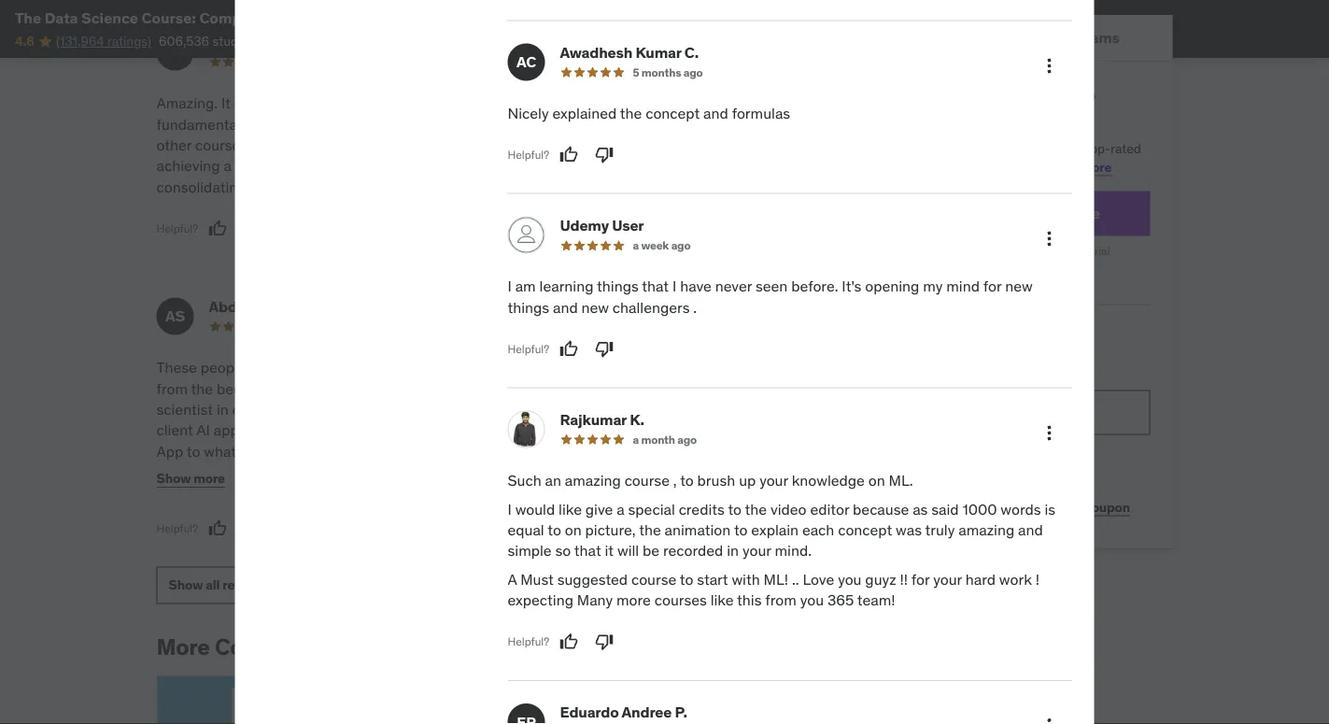 Task type: locate. For each thing, give the bounding box(es) containing it.
1 vertical spatial learning
[[296, 483, 351, 503]]

course down responses
[[632, 570, 677, 589]]

1 vertical spatial an
[[545, 472, 562, 491]]

1 vertical spatial new
[[582, 298, 609, 317]]

1 vertical spatial learning.
[[370, 525, 427, 545]]

or inside some coding related things just stop working, and steps are just completely skipped or go unexplained, making following extremely difficult. when you leave questions they take days to weeks to be answered and are usually unhelpful responses that don't solve issues.
[[555, 483, 569, 503]]

0 horizontal spatial from
[[157, 379, 188, 398]]

by
[[306, 633, 331, 661]]

0 horizontal spatial or
[[555, 483, 569, 503]]

as
[[913, 500, 928, 519], [449, 504, 464, 524]]

0 vertical spatial this
[[902, 140, 924, 157]]

0 vertical spatial things
[[597, 277, 639, 296]]

am
[[516, 277, 536, 296]]

0 vertical spatial concept
[[646, 104, 700, 123]]

unexplained,
[[593, 483, 678, 503]]

i left would
[[508, 500, 512, 519]]

seen inside 'i am learning things that i have never seen before. it's opening my mind for new things and new challengers .'
[[756, 277, 788, 296]]

applications
[[182, 463, 263, 482]]

show
[[157, 470, 191, 487], [499, 470, 533, 487], [169, 577, 203, 593]]

parts down which
[[568, 421, 602, 440]]

0 horizontal spatial things
[[508, 298, 550, 317]]

sufficient to build my client ai app, and they concluded with a similar app to what i needed.
[[157, 400, 468, 461]]

1 horizontal spatial is
[[1045, 500, 1056, 519]]

show more button up would
[[499, 460, 567, 498]]

courses inside such an amazing course , to brush up your knowledge on ml. i would like give a special credits to the video editor because as said 1000 words is equal to on picture, the animation to explain each concept was truly amazing and simple so that it will be recorded in your mind. a must suggested course to start with ml! .. love you guyz !! for your hard work ! expecting many more courses like this from you 365 team!
[[655, 591, 707, 610]]

0 horizontal spatial awesome
[[275, 358, 338, 377]]

be inside this is an awesome class. very practical and show examples that can be followed easily.
[[662, 114, 679, 133]]

helpful? for "mark review by rajkumar k. as helpful" icon
[[508, 635, 550, 650]]

1 vertical spatial months
[[633, 319, 672, 334]]

rated
[[1111, 140, 1142, 157]]

1 horizontal spatial awesome
[[564, 93, 628, 113]]

be down when
[[643, 542, 660, 561]]

and inside just that i haven't seen the applications of all the sections before the regression and deep learning sections, but i'm sure further reading will expose them to me as they're still foundations to deep learning.
[[231, 483, 256, 503]]

0 vertical spatial learning
[[540, 277, 594, 296]]

and down once
[[773, 379, 798, 398]]

0 vertical spatial all
[[283, 463, 298, 482]]

0 horizontal spatial month
[[642, 433, 676, 447]]

show for app
[[157, 470, 191, 487]]

your right the 'up'
[[760, 472, 789, 491]]

in inside the these people are awesome and they took me from the beginning to becoming a data scientist in deep learning.
[[217, 400, 229, 419]]

go
[[572, 483, 589, 503]]

show more button for or
[[499, 460, 567, 498]]

0 vertical spatial will
[[293, 504, 314, 524]]

0 vertical spatial deep
[[232, 400, 266, 419]]

2 horizontal spatial of
[[1050, 140, 1061, 157]]

2 vertical spatial deep
[[333, 525, 367, 545]]

1 horizontal spatial month
[[1030, 244, 1063, 258]]

things for coding
[[688, 442, 729, 461]]

i
[[508, 277, 512, 296], [673, 277, 677, 296], [240, 442, 244, 461], [362, 442, 366, 461], [508, 500, 512, 519]]

that inside this is an awesome class. very practical and show examples that can be followed easily.
[[604, 114, 631, 133]]

2
[[624, 319, 630, 334]]

2 horizontal spatial with
[[930, 158, 955, 175]]

and up easily.
[[766, 93, 791, 113]]

starting at $16.58 per month after trial cancel anytime
[[918, 244, 1111, 282]]

more right the 'many'
[[617, 591, 651, 610]]

explains
[[234, 93, 289, 113]]

teach,
[[297, 135, 338, 154]]

a inside the these people are awesome and they took me from the beginning to becoming a data scientist in deep learning.
[[374, 379, 382, 398]]

personal up '$16.58'
[[952, 204, 1013, 223]]

as up was
[[913, 500, 928, 519]]

1 horizontal spatial concept
[[839, 521, 893, 540]]

0 horizontal spatial just
[[653, 463, 677, 482]]

seen down similar on the bottom left of the page
[[422, 442, 454, 461]]

new down per
[[1006, 277, 1033, 296]]

i right what
[[240, 442, 244, 461]]

of left our
[[1050, 140, 1061, 157]]

for left free
[[1050, 204, 1070, 223]]

0 vertical spatial your
[[760, 472, 789, 491]]

apply coupon
[[1046, 499, 1131, 516]]

1 vertical spatial s.
[[308, 297, 322, 316]]

this for get
[[902, 140, 924, 157]]

0 vertical spatial is
[[530, 93, 541, 113]]

0 vertical spatial new
[[1006, 277, 1033, 296]]

an up examples
[[544, 93, 561, 113]]

the data science course: complete data science bootcamp 2023
[[15, 8, 483, 27]]

additional actions for review by awadhesh kumar c. image
[[1039, 55, 1061, 77]]

0 vertical spatial from
[[157, 379, 188, 398]]

a inside the 'sufficient to build my client ai app, and they concluded with a similar app to what i needed.'
[[412, 421, 420, 440]]

with down course,
[[930, 158, 955, 175]]

show for or
[[499, 470, 533, 487]]

awesome for that
[[564, 93, 628, 113]]

2 vertical spatial courses
[[655, 591, 707, 610]]

just
[[302, 442, 328, 461]]

0 vertical spatial just
[[733, 442, 758, 461]]

1 horizontal spatial s.
[[609, 32, 622, 51]]

after
[[1065, 244, 1089, 258]]

on left mark review by george l. as unhelpful image
[[565, 521, 582, 540]]

0 vertical spatial seen
[[756, 277, 788, 296]]

0 vertical spatial with
[[930, 158, 955, 175]]

to up study"
[[551, 379, 565, 398]]

mark review by awadhesh kumar c. as helpful image
[[560, 146, 579, 165]]

for inside 'i am learning things that i have never seen before. it's opening my mind for new things and new challengers .'
[[984, 277, 1002, 296]]

30-
[[935, 450, 953, 465]]

a up sufficient
[[374, 379, 382, 398]]

1 vertical spatial the
[[499, 358, 524, 377]]

on
[[869, 472, 886, 491], [565, 521, 582, 540]]

2 show more from the left
[[499, 470, 567, 487]]

questions
[[733, 504, 798, 524]]

0 vertical spatial s.
[[609, 32, 622, 51]]

that left the it
[[575, 542, 602, 561]]

to inside subscribe to udemy's top courses
[[968, 85, 986, 107]]

that inside 'i am learning things that i have never seen before. it's opening my mind for new things and new challengers .'
[[642, 277, 669, 296]]

0 horizontal spatial with
[[380, 421, 409, 440]]

this inside get this course, plus 11,000+ of our top-rated courses, with personal plan.
[[902, 140, 924, 157]]

deep inside the these people are awesome and they took me from the beginning to becoming a data scientist in deep learning.
[[232, 400, 266, 419]]

day
[[953, 450, 973, 465]]

1 vertical spatial seen
[[422, 442, 454, 461]]

similar
[[424, 421, 467, 440]]

0 vertical spatial courses
[[878, 109, 946, 131]]

ago for udemy user
[[672, 239, 691, 253]]

and inside this is an awesome class. very practical and show examples that can be followed easily.
[[766, 93, 791, 113]]

things up the completely in the bottom of the page
[[688, 442, 729, 461]]

0 horizontal spatial all
[[206, 577, 220, 593]]

students
[[213, 33, 264, 49]]

client
[[157, 421, 193, 440]]

to down but
[[407, 504, 421, 524]]

courses
[[215, 633, 301, 661]]

reviews
[[223, 577, 269, 593]]

the inside the first 6 parts are really great, however once you get to the final parts, "deep learning" and "case study" which are supposedly the most important parts the course takes a real dive in quality.
[[499, 358, 524, 377]]

things inside some coding related things just stop working, and steps are just completely skipped or go unexplained, making following extremely difficult. when you leave questions they take days to weeks to be answered and are usually unhelpful responses that don't solve issues.
[[688, 442, 729, 461]]

in left don't at bottom
[[727, 542, 739, 561]]

or down anytime
[[1009, 298, 1020, 312]]

responses
[[639, 546, 708, 565]]

and down questions
[[767, 525, 792, 545]]

1 vertical spatial all
[[206, 577, 220, 593]]

learning. down becoming on the left of page
[[270, 400, 327, 419]]

1 horizontal spatial things
[[597, 277, 639, 296]]

recorded
[[664, 542, 724, 561]]

while
[[342, 135, 377, 154]]

to inside the first 6 parts are really great, however once you get to the final parts, "deep learning" and "case study" which are supposedly the most important parts the course takes a real dive in quality.
[[551, 379, 565, 398]]

mark review by udemy user as unhelpful image
[[595, 340, 614, 359]]

0 vertical spatial personal
[[958, 158, 1009, 175]]

more
[[1081, 158, 1113, 175], [194, 470, 225, 487], [536, 470, 567, 487], [617, 591, 651, 610]]

0 vertical spatial awesome
[[564, 93, 628, 113]]

month inside starting at $16.58 per month after trial cancel anytime
[[1030, 244, 1063, 258]]

parts right 6
[[570, 358, 604, 377]]

and right very
[[704, 104, 729, 123]]

is inside this is an awesome class. very practical and show examples that can be followed easily.
[[530, 93, 541, 113]]

seen inside just that i haven't seen the applications of all the sections before the regression and deep learning sections, but i'm sure further reading will expose them to me as they're still foundations to deep learning.
[[422, 442, 454, 461]]

additional actions for review by eduardo andree p. image
[[1039, 715, 1061, 724]]

many
[[577, 591, 613, 610]]

your
[[760, 472, 789, 491], [743, 542, 772, 561], [934, 570, 963, 589]]

1 show more button from the left
[[157, 460, 225, 498]]

the for helpful?
[[499, 358, 524, 377]]

with for and
[[380, 421, 409, 440]]

a down explains
[[267, 114, 275, 133]]

show more button for app
[[157, 460, 225, 498]]

1 horizontal spatial from
[[766, 591, 797, 610]]

apply
[[1046, 499, 1081, 516]]

all left reviews
[[206, 577, 220, 593]]

mind.
[[775, 542, 812, 561]]

additional actions for review by udemy user image
[[1039, 228, 1061, 251]]

they left took
[[370, 358, 399, 377]]

to right the beginning
[[287, 379, 300, 398]]

teams
[[1076, 27, 1120, 47]]

try
[[928, 204, 949, 223]]

2023
[[446, 8, 483, 27]]

a left good
[[224, 156, 232, 175]]

are up solve
[[499, 546, 520, 565]]

and inside amazing. it explains the necessary fundamentals in a clear and intuitive way that other courses do not teach, while also achieving a good level of depth. amazing for consolidating knowledge
[[315, 114, 340, 133]]

they up needed. at the left
[[274, 421, 304, 440]]

ml.
[[889, 472, 914, 491]]

your left "hard"
[[934, 570, 963, 589]]

1 horizontal spatial like
[[711, 591, 734, 610]]

2 horizontal spatial things
[[688, 442, 729, 461]]

show more
[[157, 470, 225, 487], [499, 470, 567, 487]]

1 horizontal spatial with
[[732, 570, 761, 589]]

month up anytime
[[1030, 244, 1063, 258]]

1 horizontal spatial or
[[1009, 298, 1020, 312]]

deep down the beginning
[[232, 400, 266, 419]]

like down start
[[711, 591, 734, 610]]

0 horizontal spatial of
[[267, 463, 280, 482]]

from down these
[[157, 379, 188, 398]]

they down extremely
[[499, 525, 528, 545]]

deep up reading
[[259, 483, 293, 503]]

course up related
[[631, 421, 677, 440]]

the up scientist at the left bottom of page
[[191, 379, 213, 398]]

(131,964
[[56, 33, 104, 49]]

the up coding
[[606, 421, 628, 440]]

1 horizontal spatial learning
[[540, 277, 594, 296]]

explained
[[553, 104, 617, 123]]

ago for rajkumar k.
[[678, 433, 697, 447]]

the for more courses by
[[15, 8, 41, 27]]

0 horizontal spatial my
[[448, 400, 468, 419]]

1 vertical spatial or
[[555, 483, 569, 503]]

1 vertical spatial amazing
[[959, 521, 1015, 540]]

that inside such an amazing course , to brush up your knowledge on ml. i would like give a special credits to the video editor because as said 1000 words is equal to on picture, the animation to explain each concept was truly amazing and simple so that it will be recorded in your mind. a must suggested course to start with ml! .. love you guyz !! for your hard work ! expecting many more courses like this from you 365 team!
[[575, 542, 602, 561]]

and inside such an amazing course , to brush up your knowledge on ml. i would like give a special credits to the video editor because as said 1000 words is equal to on picture, the animation to explain each concept was truly amazing and simple so that it will be recorded in your mind. a must suggested course to start with ml! .. love you guyz !! for your hard work ! expecting many more courses like this from you 365 team!
[[1019, 521, 1044, 540]]

mark review by jeeraarj s. as unhelpful image
[[586, 156, 605, 175]]

kumar
[[636, 43, 682, 62]]

that
[[430, 114, 457, 133], [604, 114, 631, 133], [642, 277, 669, 296], [331, 442, 358, 461], [575, 542, 602, 561], [712, 546, 738, 565]]

0 horizontal spatial data
[[45, 8, 78, 27]]

data up the 'maximiliano c.'
[[272, 8, 306, 27]]

steps
[[588, 463, 624, 482]]

show inside "button"
[[169, 577, 203, 593]]

a inside such an amazing course , to brush up your knowledge on ml. i would like give a special credits to the video editor because as said 1000 words is equal to on picture, the animation to explain each concept was truly amazing and simple so that it will be recorded in your mind. a must suggested course to start with ml! .. love you guyz !! for your hard work ! expecting many more courses like this from you 365 team!
[[617, 500, 625, 519]]

1 horizontal spatial show more
[[499, 470, 567, 487]]

the up '4.6'
[[15, 8, 41, 27]]

of inside just that i haven't seen the applications of all the sections before the regression and deep learning sections, but i'm sure further reading will expose them to me as they're still foundations to deep learning.
[[267, 463, 280, 482]]

me inside the these people are awesome and they took me from the beginning to becoming a data scientist in deep learning.
[[436, 358, 457, 377]]

knowledge inside such an amazing course , to brush up your knowledge on ml. i would like give a special credits to the video editor because as said 1000 words is equal to on picture, the animation to explain each concept was truly amazing and simple so that it will be recorded in your mind. a must suggested course to start with ml! .. love you guyz !! for your hard work ! expecting many more courses like this from you 365 team!
[[792, 472, 865, 491]]

and down words
[[1019, 521, 1044, 540]]

months down challengers
[[633, 319, 672, 334]]

concept
[[646, 104, 700, 123], [839, 521, 893, 540]]

2 vertical spatial with
[[732, 570, 761, 589]]

mark review by udemy user as helpful image
[[560, 340, 579, 359]]

1 vertical spatial on
[[565, 521, 582, 540]]

a left real
[[720, 421, 728, 440]]

you
[[499, 379, 522, 398], [667, 504, 691, 524], [839, 570, 862, 589], [801, 591, 824, 610]]

brush
[[698, 472, 736, 491]]

be inside such an amazing course , to brush up your knowledge on ml. i would like give a special credits to the video editor because as said 1000 words is equal to on picture, the animation to explain each concept was truly amazing and simple so that it will be recorded in your mind. a must suggested course to start with ml! .. love you guyz !! for your hard work ! expecting many more courses like this from you 365 team!
[[643, 542, 660, 561]]

courses inside amazing. it explains the necessary fundamentals in a clear and intuitive way that other courses do not teach, while also achieving a good level of depth. amazing for consolidating knowledge
[[195, 135, 248, 154]]

with inside get this course, plus 11,000+ of our top-rated courses, with personal plan.
[[930, 158, 955, 175]]

show all reviews
[[169, 577, 269, 593]]

starting
[[918, 244, 959, 258]]

courses down subscribe
[[878, 109, 946, 131]]

learning up george
[[540, 277, 594, 296]]

show more for or
[[499, 470, 567, 487]]

0 vertical spatial month
[[1030, 244, 1063, 258]]

examples
[[537, 114, 601, 133]]

mark review by george l. as helpful image
[[551, 519, 569, 538]]

awesome inside this is an awesome class. very practical and show examples that can be followed easily.
[[564, 93, 628, 113]]

with for courses
[[930, 158, 955, 175]]

learn more link
[[1044, 158, 1113, 175]]

suggested
[[558, 570, 628, 589]]

is
[[530, 93, 541, 113], [1045, 500, 1056, 519]]

0 horizontal spatial science
[[81, 8, 138, 27]]

show more down app
[[157, 470, 225, 487]]

user
[[612, 216, 644, 235]]

2 show more button from the left
[[499, 460, 567, 498]]

1 horizontal spatial knowledge
[[792, 472, 865, 491]]

will right the it
[[618, 542, 640, 561]]

be up responses
[[678, 525, 695, 545]]

nicely explained the concept and formulas
[[508, 104, 791, 123]]

1 vertical spatial personal
[[952, 204, 1013, 223]]

awesome for beginning
[[275, 358, 338, 377]]

still
[[206, 525, 229, 545]]

the left first
[[499, 358, 524, 377]]

are inside the these people are awesome and they took me from the beginning to becoming a data scientist in deep learning.
[[250, 358, 271, 377]]

and inside the these people are awesome and they took me from the beginning to becoming a data scientist in deep learning.
[[342, 358, 367, 377]]

stop
[[761, 442, 791, 461]]

for right mind
[[984, 277, 1002, 296]]

me down but
[[424, 504, 445, 524]]

month
[[1030, 244, 1063, 258], [642, 433, 676, 447]]

of down needed. at the left
[[267, 463, 280, 482]]

ac
[[517, 53, 537, 72]]

udemy user
[[560, 216, 644, 235]]

1 vertical spatial with
[[380, 421, 409, 440]]

ago for awadhesh kumar c.
[[684, 65, 703, 80]]

knowledge
[[250, 177, 323, 196], [792, 472, 865, 491]]

that inside amazing. it explains the necessary fundamentals in a clear and intuitive way that other courses do not teach, while also achieving a good level of depth. amazing for consolidating knowledge
[[430, 114, 457, 133]]

in inside amazing. it explains the necessary fundamentals in a clear and intuitive way that other courses do not teach, while also achieving a good level of depth. amazing for consolidating knowledge
[[252, 114, 264, 133]]

an
[[544, 93, 561, 113], [545, 472, 562, 491]]

1 vertical spatial from
[[766, 591, 797, 610]]

1 vertical spatial me
[[424, 504, 445, 524]]

courses down start
[[655, 591, 707, 610]]

0 horizontal spatial learning.
[[270, 400, 327, 419]]

show more down quality.
[[499, 470, 567, 487]]

be right "can" on the left of page
[[662, 114, 679, 133]]

course inside the first 6 parts are really great, however once you get to the final parts, "deep learning" and "case study" which are supposedly the most important parts the course takes a real dive in quality.
[[631, 421, 677, 440]]

is inside such an amazing course , to brush up your knowledge on ml. i would like give a special credits to the video editor because as said 1000 words is equal to on picture, the animation to explain each concept was truly amazing and simple so that it will be recorded in your mind. a must suggested course to start with ml! .. love you guyz !! for your hard work ! expecting many more courses like this from you 365 team!
[[1045, 500, 1056, 519]]

to up don't at bottom
[[735, 521, 748, 540]]

1 horizontal spatial of
[[307, 156, 320, 175]]

this up courses,
[[902, 140, 924, 157]]

all down needed. at the left
[[283, 463, 298, 482]]

knowledge down level
[[250, 177, 323, 196]]

2 horizontal spatial data
[[385, 379, 417, 398]]

i up sections
[[362, 442, 366, 461]]

1 horizontal spatial all
[[283, 463, 298, 482]]

udemy
[[560, 216, 609, 235]]

0 horizontal spatial new
[[582, 298, 609, 317]]

1 horizontal spatial my
[[924, 277, 943, 296]]

0 horizontal spatial knowledge
[[250, 177, 323, 196]]

0 horizontal spatial show more button
[[157, 460, 225, 498]]

0 vertical spatial like
[[559, 500, 582, 519]]

1 horizontal spatial science
[[309, 8, 366, 27]]

2 horizontal spatial they
[[499, 525, 528, 545]]

1 vertical spatial this
[[924, 499, 947, 516]]

learning up expose at left bottom
[[296, 483, 351, 503]]

for right "!!"
[[912, 570, 930, 589]]

i left have
[[673, 277, 677, 296]]

1 horizontal spatial as
[[913, 500, 928, 519]]

never
[[716, 277, 752, 296]]

1 vertical spatial will
[[618, 542, 640, 561]]

1 show more from the left
[[157, 470, 225, 487]]

0 vertical spatial they
[[370, 358, 399, 377]]

with inside the 'sufficient to build my client ai app, and they concluded with a similar app to what i needed.'
[[380, 421, 409, 440]]

in right dive
[[791, 421, 803, 440]]

courses down fundamentals
[[195, 135, 248, 154]]

these people are awesome and they took me from the beginning to becoming a data scientist in deep learning.
[[157, 358, 457, 419]]

the down 5 on the left of the page
[[620, 104, 642, 123]]

more down top-
[[1081, 158, 1113, 175]]

course,
[[927, 140, 970, 157]]

and inside the 'sufficient to build my client ai app, and they concluded with a similar app to what i needed.'
[[246, 421, 271, 440]]

a down the build
[[412, 421, 420, 440]]

in inside such an amazing course , to brush up your knowledge on ml. i would like give a special credits to the video editor because as said 1000 words is equal to on picture, the animation to explain each concept was truly amazing and simple so that it will be recorded in your mind. a must suggested course to start with ml! .. love you guyz !! for your hard work ! expecting many more courses like this from you 365 team!
[[727, 542, 739, 561]]

0 vertical spatial me
[[436, 358, 457, 377]]

try personal plan for free
[[928, 204, 1101, 223]]

0 vertical spatial the
[[15, 8, 41, 27]]

my left mind
[[924, 277, 943, 296]]

things for am
[[597, 277, 639, 296]]

must
[[521, 570, 554, 589]]

take
[[531, 525, 560, 545]]

you up "case
[[499, 379, 522, 398]]

get
[[526, 379, 548, 398]]

1 horizontal spatial show more button
[[499, 460, 567, 498]]

picture,
[[586, 521, 636, 540]]

months down kumar
[[642, 65, 682, 80]]

1 horizontal spatial courses
[[655, 591, 707, 610]]

just down real
[[733, 442, 758, 461]]

courses
[[878, 109, 946, 131], [195, 135, 248, 154], [655, 591, 707, 610]]

get this course, plus 11,000+ of our top-rated courses, with personal plan.
[[878, 140, 1142, 175]]

2 vertical spatial this
[[738, 591, 762, 610]]

p.
[[675, 703, 688, 722]]

s.
[[609, 32, 622, 51], [308, 297, 322, 316]]

data down took
[[385, 379, 417, 398]]

video
[[771, 500, 807, 519]]

or
[[1009, 298, 1020, 312], [555, 483, 569, 503]]

0 horizontal spatial show more
[[157, 470, 225, 487]]

trial
[[1091, 244, 1111, 258]]

personal inside try personal plan for free link
[[952, 204, 1013, 223]]

build
[[412, 400, 444, 419]]

2 vertical spatial things
[[688, 442, 729, 461]]

ai
[[197, 421, 210, 440]]

this down don't at bottom
[[738, 591, 762, 610]]

0 horizontal spatial is
[[530, 93, 541, 113]]

me right took
[[436, 358, 457, 377]]

0 horizontal spatial the
[[15, 8, 41, 27]]

1 horizontal spatial the
[[499, 358, 524, 377]]

helpful? for 'mark review by george l. as helpful' icon
[[499, 521, 540, 536]]

1 vertical spatial my
[[448, 400, 468, 419]]

parts
[[570, 358, 604, 377], [568, 421, 602, 440]]

of
[[1050, 140, 1061, 157], [307, 156, 320, 175], [267, 463, 280, 482]]

seen right never
[[756, 277, 788, 296]]

awesome inside the these people are awesome and they took me from the beginning to becoming a data scientist in deep learning.
[[275, 358, 338, 377]]

knowledge up editor
[[792, 472, 865, 491]]

new up the mark review by udemy user as unhelpful image
[[582, 298, 609, 317]]



Task type: describe. For each thing, give the bounding box(es) containing it.
a
[[508, 570, 517, 589]]

i am learning things that i have never seen before. it's opening my mind for new things and new challengers .
[[508, 277, 1033, 317]]

1 horizontal spatial c.
[[685, 43, 699, 62]]

challengers
[[613, 298, 690, 317]]

helpful? for 'mark review by awadhesh kumar c. as helpful' icon
[[508, 148, 550, 162]]

as inside just that i haven't seen the applications of all the sections before the regression and deep learning sections, but i'm sure further reading will expose them to me as they're still foundations to deep learning.
[[449, 504, 464, 524]]

3 weeks ago
[[624, 55, 688, 69]]

from inside the these people are awesome and they took me from the beginning to becoming a data scientist in deep learning.
[[157, 379, 188, 398]]

i inside just that i haven't seen the applications of all the sections before the regression and deep learning sections, but i'm sure further reading will expose them to me as they're still foundations to deep learning.
[[362, 442, 366, 461]]

this for gift
[[924, 499, 947, 516]]

knowledge inside amazing. it explains the necessary fundamentals in a clear and intuitive way that other courses do not teach, while also achieving a good level of depth. amazing for consolidating knowledge
[[250, 177, 323, 196]]

teams tab list
[[856, 15, 1173, 62]]

bootcamp
[[369, 8, 443, 27]]

and down some at the bottom left of page
[[559, 463, 584, 482]]

such an amazing course , to brush up your knowledge on ml. i would like give a special credits to the video editor because as said 1000 words is equal to on picture, the animation to explain each concept was truly amazing and simple so that it will be recorded in your mind. a must suggested course to start with ml! .. love you guyz !! for your hard work ! expecting many more courses like this from you 365 team!
[[508, 472, 1056, 610]]

the down special on the bottom
[[639, 521, 661, 540]]

0 vertical spatial or
[[1009, 298, 1020, 312]]

to up responses
[[661, 525, 675, 545]]

expose
[[318, 504, 366, 524]]

0 vertical spatial weeks
[[633, 55, 666, 69]]

mark review by rajkumar k. as helpful image
[[560, 633, 579, 652]]

ago inside the george l. 2 months ago
[[675, 319, 694, 334]]

are down parts,
[[627, 400, 648, 419]]

and inside the first 6 parts are really great, however once you get to the final parts, "deep learning" and "case study" which are supposedly the most important parts the course takes a real dive in quality.
[[773, 379, 798, 398]]

they inside some coding related things just stop working, and steps are just completely skipped or go unexplained, making following extremely difficult. when you leave questions they take days to weeks to be answered and are usually unhelpful responses that don't solve issues.
[[499, 525, 528, 545]]

1 horizontal spatial data
[[272, 8, 306, 27]]

are up unexplained, at bottom
[[628, 463, 649, 482]]

this
[[499, 93, 526, 113]]

practical
[[705, 93, 762, 113]]

1 vertical spatial month
[[642, 433, 676, 447]]

level
[[273, 156, 304, 175]]

the inside the these people are awesome and they took me from the beginning to becoming a data scientist in deep learning.
[[191, 379, 213, 398]]

learn more
[[1044, 158, 1113, 175]]

1 horizontal spatial just
[[733, 442, 758, 461]]

more down what
[[194, 470, 225, 487]]

s. for abdulhakeem s.
[[308, 297, 322, 316]]

show all reviews button
[[157, 567, 281, 604]]

1 vertical spatial parts
[[568, 421, 602, 440]]

learning inside just that i haven't seen the applications of all the sections before the regression and deep learning sections, but i'm sure further reading will expose them to me as they're still foundations to deep learning.
[[296, 483, 351, 503]]

class.
[[631, 93, 669, 113]]

at
[[962, 244, 971, 258]]

i inside such an amazing course , to brush up your knowledge on ml. i would like give a special credits to the video editor because as said 1000 words is equal to on picture, the animation to explain each concept was truly amazing and simple so that it will be recorded in your mind. a must suggested course to start with ml! .. love you guyz !! for your hard work ! expecting many more courses like this from you 365 team!
[[508, 500, 512, 519]]

sufficient
[[327, 400, 391, 419]]

can
[[635, 114, 659, 133]]

the up real
[[731, 400, 753, 419]]

$16.58
[[974, 244, 1008, 258]]

0 horizontal spatial like
[[559, 500, 582, 519]]

more inside such an amazing course , to brush up your knowledge on ml. i would like give a special credits to the video editor because as said 1000 words is equal to on picture, the animation to explain each concept was truly amazing and simple so that it will be recorded in your mind. a must suggested course to start with ml! .. love you guyz !! for your hard work ! expecting many more courses like this from you 365 team!
[[617, 591, 651, 610]]

to up unhelpful
[[598, 525, 612, 545]]

and inside 'i am learning things that i have never seen before. it's opening my mind for new things and new challengers .'
[[553, 298, 578, 317]]

mark review by awadhesh kumar c. as unhelpful image
[[595, 146, 614, 165]]

months inside the george l. 2 months ago
[[633, 319, 672, 334]]

of inside get this course, plus 11,000+ of our top-rated courses, with personal plan.
[[1050, 140, 1061, 157]]

back
[[1013, 450, 1039, 465]]

to up so
[[548, 521, 562, 540]]

teams button
[[1023, 15, 1173, 60]]

learning inside 'i am learning things that i have never seen before. it's opening my mind for new things and new challengers .'
[[540, 277, 594, 296]]

i inside the 'sufficient to build my client ai app, and they concluded with a similar app to what i needed.'
[[240, 442, 244, 461]]

usually
[[524, 546, 570, 565]]

more
[[157, 633, 210, 661]]

i left am
[[508, 277, 512, 296]]

nicely
[[508, 104, 549, 123]]

to left the build
[[394, 400, 408, 419]]

0 vertical spatial months
[[642, 65, 682, 80]]

not
[[272, 135, 294, 154]]

app
[[157, 442, 183, 461]]

difficult.
[[568, 504, 621, 524]]

to down 'ai'
[[187, 442, 200, 461]]

0 horizontal spatial concept
[[646, 104, 700, 123]]

sections
[[327, 463, 384, 482]]

to left start
[[680, 570, 694, 589]]

related
[[637, 442, 684, 461]]

credits
[[679, 500, 725, 519]]

some
[[546, 442, 585, 461]]

that inside just that i haven't seen the applications of all the sections before the regression and deep learning sections, but i'm sure further reading will expose them to me as they're still foundations to deep learning.
[[331, 442, 358, 461]]

a down k.
[[633, 433, 639, 447]]

the left final
[[568, 379, 590, 398]]

1 horizontal spatial amazing
[[959, 521, 1015, 540]]

me inside just that i haven't seen the applications of all the sections before the regression and deep learning sections, but i'm sure further reading will expose them to me as they're still foundations to deep learning.
[[424, 504, 445, 524]]

jeeraarj s.
[[551, 32, 622, 51]]

start
[[697, 570, 729, 589]]

once
[[774, 358, 807, 377]]

0 horizontal spatial c.
[[296, 32, 310, 51]]

rajkumar k.
[[560, 410, 645, 429]]

them
[[369, 504, 404, 524]]

5 months ago
[[633, 65, 703, 80]]

quality.
[[499, 442, 546, 461]]

plan
[[1016, 204, 1047, 223]]

1 vertical spatial things
[[508, 298, 550, 317]]

0 vertical spatial parts
[[570, 358, 604, 377]]

will inside just that i haven't seen the applications of all the sections before the regression and deep learning sections, but i'm sure further reading will expose them to me as they're still foundations to deep learning.
[[293, 504, 314, 524]]

amazing.
[[157, 93, 218, 113]]

helpful? for mark review by udemy user as helpful image
[[508, 342, 550, 357]]

you up 365
[[839, 570, 862, 589]]

top
[[1067, 85, 1097, 107]]

data inside the these people are awesome and they took me from the beginning to becoming a data scientist in deep learning.
[[385, 379, 417, 398]]

you inside some coding related things just stop working, and steps are just completely skipped or go unexplained, making following extremely difficult. when you leave questions they take days to weeks to be answered and are usually unhelpful responses that don't solve issues.
[[667, 504, 691, 524]]

study"
[[538, 400, 581, 419]]

awadhesh kumar c.
[[560, 43, 699, 62]]

the inside amazing. it explains the necessary fundamentals in a clear and intuitive way that other courses do not teach, while also achieving a good level of depth. amazing for consolidating knowledge
[[292, 93, 314, 113]]

before.
[[792, 277, 839, 296]]

to down expose at left bottom
[[316, 525, 329, 545]]

all inside just that i haven't seen the applications of all the sections before the regression and deep learning sections, but i'm sure further reading will expose them to me as they're still foundations to deep learning.
[[283, 463, 298, 482]]

for inside amazing. it explains the necessary fundamentals in a clear and intuitive way that other courses do not teach, while also achieving a good level of depth. amazing for consolidating knowledge
[[431, 156, 449, 175]]

to inside the these people are awesome and they took me from the beginning to becoming a data scientist in deep learning.
[[287, 379, 300, 398]]

in inside the first 6 parts are really great, however once you get to the final parts, "deep learning" and "case study" which are supposedly the most important parts the course takes a real dive in quality.
[[791, 421, 803, 440]]

1 vertical spatial deep
[[259, 483, 293, 503]]

first
[[527, 358, 553, 377]]

unhelpful
[[573, 546, 636, 565]]

love
[[803, 570, 835, 589]]

1 horizontal spatial on
[[869, 472, 886, 491]]

sure
[[157, 504, 186, 524]]

my inside 'i am learning things that i have never seen before. it's opening my mind for new things and new challengers .'
[[924, 277, 943, 296]]

3
[[624, 55, 630, 69]]

my inside the 'sufficient to build my client ai app, and they concluded with a similar app to what i needed.'
[[448, 400, 468, 419]]

more down some at the bottom left of page
[[536, 470, 567, 487]]

for inside such an amazing course , to brush up your knowledge on ml. i would like give a special credits to the video editor because as said 1000 words is equal to on picture, the animation to explain each concept was truly amazing and simple so that it will be recorded in your mind. a must suggested course to start with ml! .. love you guyz !! for your hard work ! expecting many more courses like this from you 365 team!
[[912, 570, 930, 589]]

weeks inside some coding related things just stop working, and steps are just completely skipped or go unexplained, making following extremely difficult. when you leave questions they take days to weeks to be answered and are usually unhelpful responses that don't solve issues.
[[615, 525, 658, 545]]

apply coupon button
[[1026, 489, 1151, 526]]

course up truly
[[949, 499, 991, 516]]

helpful? for mark review by jeeraarj s. as helpful icon in the left top of the page
[[499, 158, 540, 173]]

a inside the first 6 parts are really great, however once you get to the final parts, "deep learning" and "case study" which are supposedly the most important parts the course takes a real dive in quality.
[[720, 421, 728, 440]]

personal inside get this course, plus 11,000+ of our top-rated courses, with personal plan.
[[958, 158, 1009, 175]]

k.
[[630, 410, 645, 429]]

of inside amazing. it explains the necessary fundamentals in a clear and intuitive way that other courses do not teach, while also achieving a good level of depth. amazing for consolidating knowledge
[[307, 156, 320, 175]]

leave
[[694, 504, 729, 524]]

0 horizontal spatial amazing
[[565, 472, 621, 491]]

completely
[[681, 463, 754, 482]]

l.
[[605, 297, 617, 316]]

awadhesh
[[560, 43, 633, 62]]

way
[[401, 114, 426, 133]]

they inside the these people are awesome and they took me from the beginning to becoming a data scientist in deep learning.
[[370, 358, 399, 377]]

learning. inside the these people are awesome and they took me from the beginning to becoming a data scientist in deep learning.
[[270, 400, 327, 419]]

mark review by george l. as unhelpful image
[[586, 519, 605, 538]]

concept inside such an amazing course , to brush up your knowledge on ml. i would like give a special credits to the video editor because as said 1000 words is equal to on picture, the animation to explain each concept was truly amazing and simple so that it will be recorded in your mind. a must suggested course to start with ml! .. love you guyz !! for your hard work ! expecting many more courses like this from you 365 team!
[[839, 521, 893, 540]]

"case
[[499, 400, 535, 419]]

expecting
[[508, 591, 574, 610]]

as
[[165, 306, 185, 326]]

our
[[1064, 140, 1083, 157]]

course:
[[142, 8, 196, 27]]

to right ,
[[681, 472, 694, 491]]

gift this course
[[898, 499, 991, 516]]

1 science from the left
[[81, 8, 138, 27]]

for inside try personal plan for free link
[[1050, 204, 1070, 223]]

do
[[251, 135, 268, 154]]

4.6
[[15, 33, 34, 49]]

will inside such an amazing course , to brush up your knowledge on ml. i would like give a special credits to the video editor because as said 1000 words is equal to on picture, the animation to explain each concept was truly amazing and simple so that it will be recorded in your mind. a must suggested course to start with ml! .. love you guyz !! for your hard work ! expecting many more courses like this from you 365 team!
[[618, 542, 640, 561]]

mark review by jeeraarj s. as helpful image
[[551, 156, 569, 175]]

ago for jeeraarj s.
[[668, 55, 688, 69]]

mark review by maximiliano c. as helpful image
[[209, 219, 227, 238]]

mark review by rajkumar k. as unhelpful image
[[595, 633, 614, 652]]

learning. inside just that i haven't seen the applications of all the sections before the regression and deep learning sections, but i'm sure further reading will expose them to me as they're still foundations to deep learning.
[[370, 525, 427, 545]]

courses inside subscribe to udemy's top courses
[[878, 109, 946, 131]]

s. for jeeraarj s.
[[609, 32, 622, 51]]

anytime
[[1013, 267, 1053, 282]]

all inside "button"
[[206, 577, 220, 593]]

the down app
[[157, 463, 179, 482]]

ml!
[[764, 570, 789, 589]]

the up explain
[[745, 500, 767, 519]]

a left week
[[633, 239, 639, 253]]

maximiliano c.
[[209, 32, 310, 51]]

from inside such an amazing course , to brush up your knowledge on ml. i would like give a special credits to the video editor because as said 1000 words is equal to on picture, the animation to explain each concept was truly amazing and simple so that it will be recorded in your mind. a must suggested course to start with ml! .. love you guyz !! for your hard work ! expecting many more courses like this from you 365 team!
[[766, 591, 797, 610]]

2 vertical spatial your
[[934, 570, 963, 589]]

they inside the 'sufficient to build my client ai app, and they concluded with a similar app to what i needed.'
[[274, 421, 304, 440]]

the down 'just'
[[302, 463, 324, 482]]

mark review by abdulhakeem s. as helpful image
[[209, 519, 227, 538]]

1 horizontal spatial new
[[1006, 277, 1033, 296]]

answered
[[699, 525, 763, 545]]

show more for app
[[157, 470, 225, 487]]

becoming
[[304, 379, 370, 398]]

andree
[[622, 703, 672, 722]]

intuitive
[[344, 114, 397, 133]]

ratings)
[[107, 33, 151, 49]]

additional actions for review by rajkumar k. image
[[1039, 422, 1061, 445]]

animation
[[665, 521, 731, 540]]

with inside such an amazing course , to brush up your knowledge on ml. i would like give a special credits to the video editor because as said 1000 words is equal to on picture, the animation to explain each concept was truly amazing and simple so that it will be recorded in your mind. a must suggested course to start with ml! .. love you guyz !! for your hard work ! expecting many more courses like this from you 365 team!
[[732, 570, 761, 589]]

be inside some coding related things just stop working, and steps are just completely skipped or go unexplained, making following extremely difficult. when you leave questions they take days to weeks to be answered and are usually unhelpful responses that don't solve issues.
[[678, 525, 695, 545]]

words
[[1001, 500, 1042, 519]]

final
[[594, 379, 622, 398]]

2 science from the left
[[309, 8, 366, 27]]

0 horizontal spatial on
[[565, 521, 582, 540]]

that inside some coding related things just stop working, and steps are just completely skipped or go unexplained, making following extremely difficult. when you leave questions they take days to weeks to be answered and are usually unhelpful responses that don't solve issues.
[[712, 546, 738, 565]]

this inside such an amazing course , to brush up your knowledge on ml. i would like give a special credits to the video editor because as said 1000 words is equal to on picture, the animation to explain each concept was truly amazing and simple so that it will be recorded in your mind. a must suggested course to start with ml! .. love you guyz !! for your hard work ! expecting many more courses like this from you 365 team!
[[738, 591, 762, 610]]

very
[[672, 93, 701, 113]]

was
[[896, 521, 922, 540]]

as inside such an amazing course , to brush up your knowledge on ml. i would like give a special credits to the video editor because as said 1000 words is equal to on picture, the animation to explain each concept was truly amazing and simple so that it will be recorded in your mind. a must suggested course to start with ml! .. love you guyz !! for your hard work ! expecting many more courses like this from you 365 team!
[[913, 500, 928, 519]]

you inside the first 6 parts are really great, however once you get to the final parts, "deep learning" and "case study" which are supposedly the most important parts the course takes a real dive in quality.
[[499, 379, 522, 398]]

days
[[564, 525, 595, 545]]

free
[[1073, 204, 1101, 223]]

the up the i'm
[[434, 463, 456, 482]]

what
[[204, 442, 237, 461]]

course left ,
[[625, 472, 670, 491]]

up
[[739, 472, 756, 491]]

more courses by
[[157, 633, 336, 661]]

you down love
[[801, 591, 824, 610]]

app,
[[214, 421, 243, 440]]

to up answered
[[728, 500, 742, 519]]

an inside this is an awesome class. very practical and show examples that can be followed easily.
[[544, 93, 561, 113]]

1 vertical spatial just
[[653, 463, 677, 482]]

a month ago
[[633, 433, 697, 447]]

would
[[516, 500, 555, 519]]

an inside such an amazing course , to brush up your knowledge on ml. i would like give a special credits to the video editor because as said 1000 words is equal to on picture, the animation to explain each concept was truly amazing and simple so that it will be recorded in your mind. a must suggested course to start with ml! .. love you guyz !! for your hard work ! expecting many more courses like this from you 365 team!
[[545, 472, 562, 491]]

1 vertical spatial your
[[743, 542, 772, 561]]

are up final
[[608, 358, 629, 377]]

a week ago
[[633, 239, 691, 253]]



Task type: vqa. For each thing, say whether or not it's contained in the screenshot.
the bottommost like
yes



